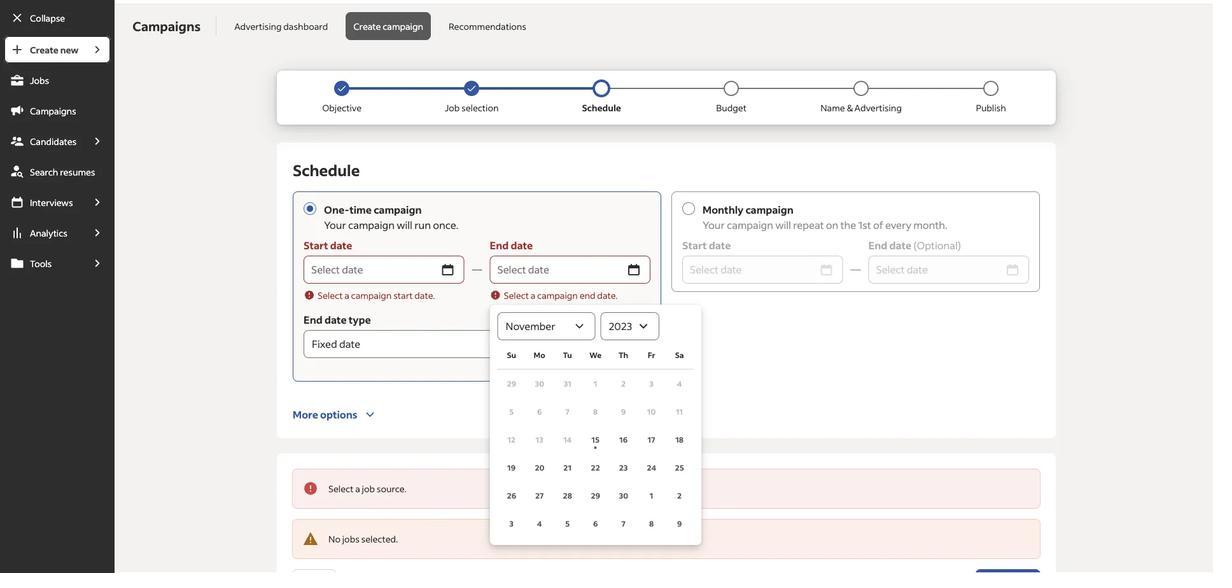 Task type: describe. For each thing, give the bounding box(es) containing it.
23 button
[[609, 454, 637, 482]]

end for end date type
[[304, 314, 323, 327]]

jobs
[[30, 74, 49, 86]]

5 for bottommost 5 button
[[565, 519, 570, 529]]

time
[[350, 204, 372, 217]]

date. for start date
[[415, 290, 435, 302]]

14
[[563, 435, 572, 445]]

11 button
[[665, 398, 693, 426]]

3 for bottommost 3 button
[[509, 519, 514, 529]]

21 button
[[553, 454, 581, 482]]

0 vertical spatial 4 button
[[665, 370, 693, 398]]

every
[[885, 219, 911, 232]]

will inside monthly campaign your campaign will repeat on the 1st of every month.
[[775, 219, 791, 232]]

1 horizontal spatial 4
[[677, 379, 682, 389]]

27 button
[[525, 482, 553, 510]]

the
[[840, 219, 856, 232]]

start
[[304, 239, 328, 252]]

one-
[[324, 204, 350, 217]]

0 vertical spatial 2 button
[[609, 370, 637, 398]]

campaigns link
[[4, 97, 111, 125]]

create for create campaign
[[353, 21, 381, 32]]

date. for end date
[[597, 290, 618, 302]]

1 horizontal spatial 9 button
[[665, 510, 693, 538]]

job selection
[[445, 102, 499, 114]]

selection
[[461, 102, 499, 114]]

30 for 30 button to the top
[[535, 379, 544, 389]]

interviews
[[30, 197, 73, 208]]

1 horizontal spatial 1 button
[[637, 482, 665, 510]]

end date type
[[304, 314, 371, 327]]

resumes
[[60, 166, 95, 178]]

0 vertical spatial schedule
[[582, 102, 621, 114]]

th
[[619, 351, 628, 361]]

0 horizontal spatial 4
[[537, 519, 542, 529]]

date for end date type
[[325, 314, 347, 327]]

22 button
[[581, 454, 609, 482]]

1 vertical spatial 7 button
[[609, 510, 637, 538]]

1 vertical spatial 1
[[650, 491, 653, 501]]

no jobs selected. group
[[292, 520, 1041, 560]]

will inside one-time campaign your campaign will run once.
[[397, 219, 412, 232]]

objective
[[322, 102, 361, 114]]

0 horizontal spatial schedule
[[293, 160, 360, 180]]

start date
[[304, 239, 352, 252]]

candidates link
[[4, 127, 84, 155]]

1 vertical spatial 6 button
[[581, 510, 609, 538]]

create new link
[[4, 36, 84, 64]]

su
[[507, 351, 516, 361]]

run
[[414, 219, 431, 232]]

0 vertical spatial 29 button
[[497, 370, 525, 398]]

1 vertical spatial 8 button
[[637, 510, 665, 538]]

(Optional) field
[[868, 256, 1001, 284]]

27
[[535, 491, 544, 501]]

selected.
[[361, 534, 398, 545]]

16 button
[[609, 426, 637, 454]]

date for end date
[[511, 239, 533, 252]]

16
[[619, 435, 628, 445]]

0 horizontal spatial 9 button
[[609, 398, 637, 426]]

end
[[580, 290, 595, 302]]

30 for the rightmost 30 button
[[619, 491, 628, 501]]

no
[[328, 534, 340, 545]]

more
[[293, 409, 318, 422]]

your inside monthly campaign your campaign will repeat on the 1st of every month.
[[703, 219, 725, 232]]

0 horizontal spatial 8 button
[[581, 398, 609, 426]]

date for start date
[[330, 239, 352, 252]]

6 for bottommost 6 button
[[593, 519, 598, 529]]

fr
[[648, 351, 655, 361]]

tu
[[563, 351, 572, 361]]

once.
[[433, 219, 458, 232]]

Start date field
[[304, 256, 436, 284]]

name & advertising
[[821, 102, 902, 114]]

on
[[826, 219, 838, 232]]

select for end
[[504, 290, 529, 302]]

18
[[675, 435, 684, 445]]

(optional)
[[914, 239, 961, 252]]

12 button
[[497, 426, 525, 454]]

17
[[648, 435, 655, 445]]

no jobs selected.
[[328, 534, 398, 545]]

select a campaign end date.
[[504, 290, 618, 302]]

5 for the topmost 5 button
[[509, 407, 514, 417]]

1 horizontal spatial 29 button
[[581, 482, 609, 510]]

11
[[676, 407, 683, 417]]

advertising dashboard link
[[227, 12, 336, 40]]

26
[[507, 491, 516, 501]]

24 button
[[637, 454, 665, 482]]

choose a date image
[[626, 263, 642, 278]]

monthly campaign your campaign will repeat on the 1st of every month.
[[703, 204, 947, 232]]

0 vertical spatial 9
[[621, 407, 626, 417]]

25
[[675, 463, 684, 473]]

0 vertical spatial 3 button
[[637, 370, 665, 398]]

mo
[[534, 351, 545, 361]]

repeat
[[793, 219, 824, 232]]

new
[[60, 44, 78, 55]]

search resumes link
[[4, 158, 111, 186]]

fixed date
[[312, 338, 360, 351]]

1 vertical spatial 5 button
[[553, 510, 581, 538]]

select for start
[[318, 290, 343, 302]]

31
[[564, 379, 571, 389]]

3 for 3 button to the top
[[649, 379, 654, 389]]

1 vertical spatial advertising
[[854, 102, 902, 114]]

1 horizontal spatial 8
[[649, 519, 654, 529]]

Select date field
[[682, 256, 815, 284]]

dashboard
[[283, 21, 328, 32]]

10
[[647, 407, 656, 417]]

create new
[[30, 44, 78, 55]]

&
[[847, 102, 853, 114]]

a for end date
[[531, 290, 535, 302]]

search resumes
[[30, 166, 95, 178]]

error image
[[490, 290, 501, 301]]

0 horizontal spatial 7
[[565, 407, 570, 417]]

24
[[647, 463, 656, 473]]

6 for 6 button to the top
[[537, 407, 542, 417]]

we
[[589, 351, 601, 361]]

28 button
[[553, 482, 581, 510]]

20 button
[[525, 454, 553, 482]]

recommendations link
[[441, 12, 534, 40]]

1 horizontal spatial campaigns
[[133, 18, 201, 35]]

of
[[873, 219, 883, 232]]

sa
[[675, 351, 684, 361]]



Task type: vqa. For each thing, say whether or not it's contained in the screenshot.
second and from right
no



Task type: locate. For each thing, give the bounding box(es) containing it.
0 horizontal spatial 9
[[621, 407, 626, 417]]

0 horizontal spatial 4 button
[[525, 510, 553, 538]]

1 vertical spatial 2 button
[[665, 482, 693, 510]]

job
[[362, 484, 375, 495]]

more options
[[293, 409, 357, 422]]

1 horizontal spatial date.
[[597, 290, 618, 302]]

1 horizontal spatial schedule
[[582, 102, 621, 114]]

5 up the '12'
[[509, 407, 514, 417]]

1 button down 24
[[637, 482, 665, 510]]

0 horizontal spatial your
[[324, 219, 346, 232]]

options
[[320, 409, 357, 422]]

jobs
[[342, 534, 359, 545]]

3 button
[[637, 370, 665, 398], [497, 510, 525, 538]]

0 vertical spatial 8
[[593, 407, 598, 417]]

will left repeat
[[775, 219, 791, 232]]

0 vertical spatial 7 button
[[553, 398, 581, 426]]

job
[[445, 102, 460, 114]]

select left the job
[[328, 484, 353, 495]]

end up error image
[[490, 239, 509, 252]]

grid
[[497, 341, 693, 538]]

8 down select a job source. group
[[649, 519, 654, 529]]

5
[[509, 407, 514, 417], [565, 519, 570, 529]]

1 horizontal spatial end
[[490, 239, 509, 252]]

1 vertical spatial 1 button
[[637, 482, 665, 510]]

0 vertical spatial 8 button
[[581, 398, 609, 426]]

2 down 25 button
[[677, 491, 682, 501]]

1 horizontal spatial will
[[775, 219, 791, 232]]

1 horizontal spatial 5 button
[[553, 510, 581, 538]]

advertising left dashboard
[[234, 21, 282, 32]]

name
[[821, 102, 845, 114]]

1 horizontal spatial 30
[[619, 491, 628, 501]]

1 vertical spatial end
[[304, 314, 323, 327]]

a down end date field
[[531, 290, 535, 302]]

analytics
[[30, 227, 67, 239]]

8 up 15
[[593, 407, 598, 417]]

8 button down select a job source. group
[[637, 510, 665, 538]]

29 button down su
[[497, 370, 525, 398]]

1 vertical spatial 3
[[509, 519, 514, 529]]

30 button
[[525, 370, 553, 398], [609, 482, 637, 510]]

1 will from the left
[[397, 219, 412, 232]]

your inside one-time campaign your campaign will run once.
[[324, 219, 346, 232]]

29 for the top 29 button
[[507, 379, 516, 389]]

date inside dropdown button
[[339, 338, 360, 351]]

8
[[593, 407, 598, 417], [649, 519, 654, 529]]

15
[[591, 435, 599, 445]]

1st
[[858, 219, 871, 232]]

20
[[535, 463, 544, 473]]

choose a date image
[[440, 263, 455, 278]]

create for create new
[[30, 44, 58, 55]]

1 vertical spatial 9 button
[[665, 510, 693, 538]]

7 button up 14
[[553, 398, 581, 426]]

menu bar containing create new
[[0, 36, 115, 573]]

0 horizontal spatial advertising
[[234, 21, 282, 32]]

2 horizontal spatial a
[[531, 290, 535, 302]]

22
[[591, 463, 600, 473]]

1 down 24 'button' at bottom right
[[650, 491, 653, 501]]

0 vertical spatial 2
[[621, 379, 626, 389]]

1 vertical spatial 2
[[677, 491, 682, 501]]

1 horizontal spatial 3
[[649, 379, 654, 389]]

30
[[535, 379, 544, 389], [619, 491, 628, 501]]

2 date. from the left
[[597, 290, 618, 302]]

select right error image
[[504, 290, 529, 302]]

0 vertical spatial create
[[353, 21, 381, 32]]

a inside group
[[355, 484, 360, 495]]

1 horizontal spatial your
[[703, 219, 725, 232]]

campaign inside create campaign link
[[383, 21, 423, 32]]

candidates
[[30, 136, 77, 147]]

4 button up 11
[[665, 370, 693, 398]]

5 down 28 button on the bottom left of the page
[[565, 519, 570, 529]]

1 your from the left
[[324, 219, 346, 232]]

13 button
[[525, 426, 553, 454]]

budget
[[716, 102, 746, 114]]

4 up 11
[[677, 379, 682, 389]]

6 button down 22 button
[[581, 510, 609, 538]]

8 button up 15
[[581, 398, 609, 426]]

30 down 23 "button"
[[619, 491, 628, 501]]

select a job source.
[[328, 484, 406, 495]]

25 button
[[665, 454, 693, 482]]

1 date. from the left
[[415, 290, 435, 302]]

1 right 31 button
[[594, 379, 597, 389]]

1 vertical spatial 30 button
[[609, 482, 637, 510]]

date right start
[[330, 239, 352, 252]]

your down one-
[[324, 219, 346, 232]]

1 vertical spatial 6
[[593, 519, 598, 529]]

advertising right & on the top right of page
[[854, 102, 902, 114]]

0 vertical spatial campaigns
[[133, 18, 201, 35]]

1 horizontal spatial 8 button
[[637, 510, 665, 538]]

31 button
[[553, 370, 581, 398]]

create
[[353, 21, 381, 32], [30, 44, 58, 55]]

0 vertical spatial 3
[[649, 379, 654, 389]]

1 vertical spatial schedule
[[293, 160, 360, 180]]

0 vertical spatial 30 button
[[525, 370, 553, 398]]

0 horizontal spatial 8
[[593, 407, 598, 417]]

9 button up 16 on the bottom of the page
[[609, 398, 637, 426]]

0 horizontal spatial 2 button
[[609, 370, 637, 398]]

19 button
[[497, 454, 525, 482]]

end down error icon
[[304, 314, 323, 327]]

fixed date button
[[304, 331, 651, 359]]

4
[[677, 379, 682, 389], [537, 519, 542, 529]]

0 horizontal spatial 1 button
[[581, 370, 609, 398]]

campaign
[[383, 21, 423, 32], [374, 204, 422, 217], [746, 204, 793, 217], [348, 219, 395, 232], [727, 219, 773, 232], [351, 290, 392, 302], [537, 290, 578, 302]]

0 horizontal spatial 7 button
[[553, 398, 581, 426]]

0 horizontal spatial 2
[[621, 379, 626, 389]]

1 vertical spatial 5
[[565, 519, 570, 529]]

0 horizontal spatial 5 button
[[497, 398, 525, 426]]

a up end date type
[[344, 290, 349, 302]]

your
[[324, 219, 346, 232], [703, 219, 725, 232]]

30 left 31
[[535, 379, 544, 389]]

23
[[619, 463, 628, 473]]

2 down the 'th'
[[621, 379, 626, 389]]

2 will from the left
[[775, 219, 791, 232]]

5 button down 28
[[553, 510, 581, 538]]

more options button
[[293, 392, 378, 423]]

0 horizontal spatial a
[[344, 290, 349, 302]]

date left the "type"
[[325, 314, 347, 327]]

7 down select a job source. group
[[621, 519, 626, 529]]

None radio
[[304, 203, 316, 215]]

collapse button
[[4, 4, 111, 32]]

None radio
[[682, 203, 695, 215]]

date
[[330, 239, 352, 252], [511, 239, 533, 252], [325, 314, 347, 327], [339, 338, 360, 351]]

0 horizontal spatial create
[[30, 44, 58, 55]]

1 horizontal spatial 6 button
[[581, 510, 609, 538]]

a for start date
[[344, 290, 349, 302]]

0 vertical spatial 6
[[537, 407, 542, 417]]

one-time campaign your campaign will run once.
[[324, 204, 458, 232]]

1 vertical spatial 8
[[649, 519, 654, 529]]

interviews link
[[4, 188, 84, 216]]

28
[[563, 491, 572, 501]]

1 horizontal spatial 7 button
[[609, 510, 637, 538]]

0 horizontal spatial 3 button
[[497, 510, 525, 538]]

1 horizontal spatial 2 button
[[665, 482, 693, 510]]

3
[[649, 379, 654, 389], [509, 519, 514, 529]]

18 button
[[665, 426, 693, 454]]

will
[[397, 219, 412, 232], [775, 219, 791, 232]]

0 horizontal spatial 30 button
[[525, 370, 553, 398]]

monthly
[[703, 204, 743, 217]]

select a campaign start date.
[[318, 290, 435, 302]]

a left the job
[[355, 484, 360, 495]]

1 horizontal spatial 9
[[677, 519, 682, 529]]

9 left 10
[[621, 407, 626, 417]]

9 down select a job source. group
[[677, 519, 682, 529]]

29 for rightmost 29 button
[[591, 491, 600, 501]]

0 horizontal spatial end
[[304, 314, 323, 327]]

create left new
[[30, 44, 58, 55]]

1 horizontal spatial 7
[[621, 519, 626, 529]]

4 button
[[665, 370, 693, 398], [525, 510, 553, 538]]

will left the run
[[397, 219, 412, 232]]

0 vertical spatial 1
[[594, 379, 597, 389]]

0 vertical spatial 1 button
[[581, 370, 609, 398]]

1 vertical spatial campaigns
[[30, 105, 76, 116]]

1 horizontal spatial 5
[[565, 519, 570, 529]]

15 button
[[581, 426, 609, 454]]

6
[[537, 407, 542, 417], [593, 519, 598, 529]]

advertising
[[234, 21, 282, 32], [854, 102, 902, 114]]

1 vertical spatial 29 button
[[581, 482, 609, 510]]

select inside group
[[328, 484, 353, 495]]

End date field
[[490, 256, 623, 284]]

create right dashboard
[[353, 21, 381, 32]]

2 button down the 'th'
[[609, 370, 637, 398]]

21
[[563, 463, 572, 473]]

date right fixed
[[339, 338, 360, 351]]

29 down su
[[507, 379, 516, 389]]

6 up the 13
[[537, 407, 542, 417]]

7
[[565, 407, 570, 417], [621, 519, 626, 529]]

9 button down select a job source. group
[[665, 510, 693, 538]]

0 horizontal spatial 29
[[507, 379, 516, 389]]

12
[[507, 435, 516, 445]]

type
[[349, 314, 371, 327]]

date up end date field
[[511, 239, 533, 252]]

1 horizontal spatial 29
[[591, 491, 600, 501]]

0 horizontal spatial date.
[[415, 290, 435, 302]]

1 button right 31
[[581, 370, 609, 398]]

26 button
[[497, 482, 525, 510]]

1 button
[[581, 370, 609, 398], [637, 482, 665, 510]]

collapse
[[30, 12, 65, 24]]

7 down 31 button
[[565, 407, 570, 417]]

date for fixed date
[[339, 338, 360, 351]]

2 your from the left
[[703, 219, 725, 232]]

13
[[536, 435, 543, 445]]

0 horizontal spatial 29 button
[[497, 370, 525, 398]]

0 vertical spatial 5 button
[[497, 398, 525, 426]]

publish
[[976, 102, 1006, 114]]

end
[[490, 239, 509, 252], [304, 314, 323, 327]]

end for end date
[[490, 239, 509, 252]]

3 up 10
[[649, 379, 654, 389]]

29 button right 28
[[581, 482, 609, 510]]

date. right end
[[597, 290, 618, 302]]

schedule
[[582, 102, 621, 114], [293, 160, 360, 180]]

tools link
[[4, 249, 84, 277]]

select a job source. group
[[292, 469, 1041, 509]]

1 vertical spatial 29
[[591, 491, 600, 501]]

search
[[30, 166, 58, 178]]

1 vertical spatial 3 button
[[497, 510, 525, 538]]

date. right the start
[[415, 290, 435, 302]]

your down monthly
[[703, 219, 725, 232]]

create campaign
[[353, 21, 423, 32]]

7 button
[[553, 398, 581, 426], [609, 510, 637, 538]]

1 horizontal spatial 4 button
[[665, 370, 693, 398]]

jobs link
[[4, 66, 111, 94]]

1 horizontal spatial 3 button
[[637, 370, 665, 398]]

source.
[[377, 484, 406, 495]]

7 button down select a job source. group
[[609, 510, 637, 538]]

0 horizontal spatial 3
[[509, 519, 514, 529]]

end date
[[490, 239, 533, 252]]

0 vertical spatial 9 button
[[609, 398, 637, 426]]

29 down 22 button
[[591, 491, 600, 501]]

5 button up the '12'
[[497, 398, 525, 426]]

1 horizontal spatial 2
[[677, 491, 682, 501]]

date.
[[415, 290, 435, 302], [597, 290, 618, 302]]

0 horizontal spatial 30
[[535, 379, 544, 389]]

2 button
[[609, 370, 637, 398], [665, 482, 693, 510]]

0 vertical spatial advertising
[[234, 21, 282, 32]]

advertising dashboard
[[234, 21, 328, 32]]

select right error icon
[[318, 290, 343, 302]]

select
[[318, 290, 343, 302], [504, 290, 529, 302], [328, 484, 353, 495]]

error image
[[304, 290, 315, 301]]

3 down the 26 button
[[509, 519, 514, 529]]

10 button
[[637, 398, 665, 426]]

30 button down 23
[[609, 482, 637, 510]]

grid containing su
[[497, 341, 693, 538]]

0 horizontal spatial will
[[397, 219, 412, 232]]

2 button down 25
[[665, 482, 693, 510]]

6 down 22 button
[[593, 519, 598, 529]]

menu bar
[[0, 36, 115, 573]]

analytics link
[[4, 219, 84, 247]]

17 button
[[637, 426, 665, 454]]

1 horizontal spatial 30 button
[[609, 482, 637, 510]]

5 button
[[497, 398, 525, 426], [553, 510, 581, 538]]

1 horizontal spatial 6
[[593, 519, 598, 529]]

1 vertical spatial create
[[30, 44, 58, 55]]

month.
[[913, 219, 947, 232]]

1 vertical spatial 7
[[621, 519, 626, 529]]

4 button down 27
[[525, 510, 553, 538]]

6 button up the 13
[[525, 398, 553, 426]]

0 vertical spatial 7
[[565, 407, 570, 417]]

0 horizontal spatial 1
[[594, 379, 597, 389]]

3 button down 26
[[497, 510, 525, 538]]

29 button
[[497, 370, 525, 398], [581, 482, 609, 510]]

campaigns inside campaigns link
[[30, 105, 76, 116]]

0 vertical spatial 6 button
[[525, 398, 553, 426]]

14 button
[[553, 426, 581, 454]]

4 down 27 button
[[537, 519, 542, 529]]

0 vertical spatial 29
[[507, 379, 516, 389]]

0 horizontal spatial campaigns
[[30, 105, 76, 116]]

30 button left 31
[[525, 370, 553, 398]]

1 vertical spatial 30
[[619, 491, 628, 501]]

3 button up 10
[[637, 370, 665, 398]]

1 horizontal spatial advertising
[[854, 102, 902, 114]]



